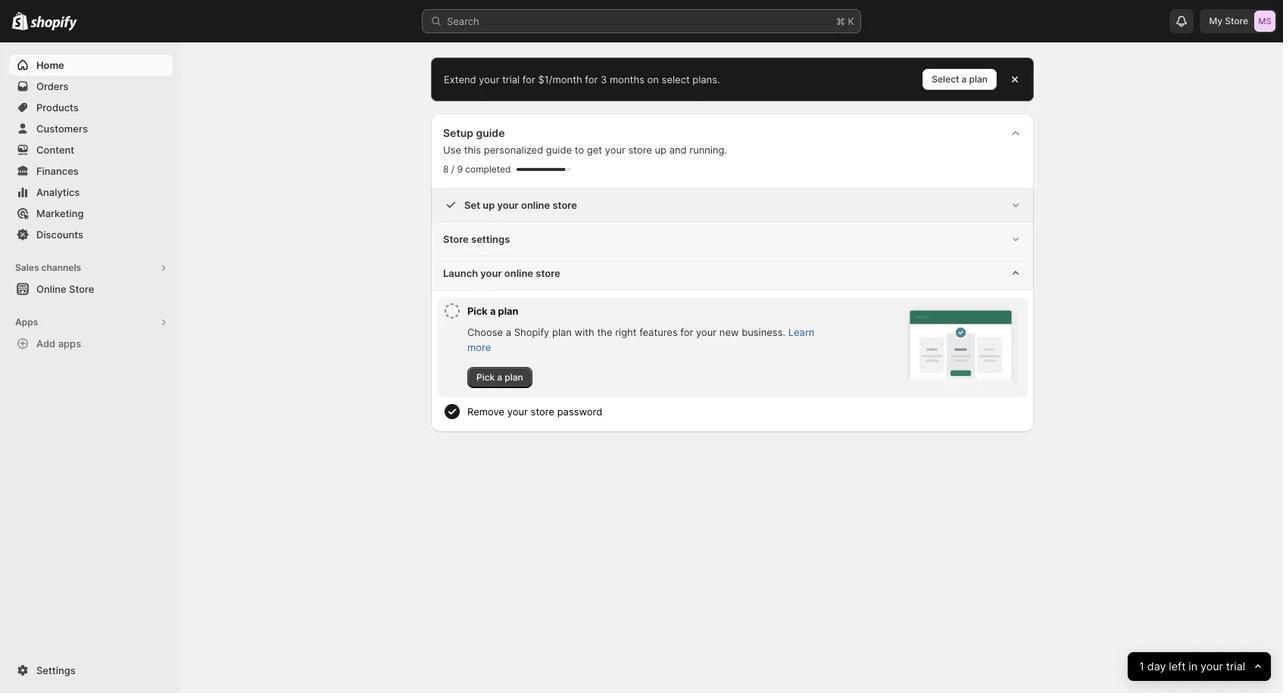 Task type: describe. For each thing, give the bounding box(es) containing it.
add apps button
[[9, 333, 173, 355]]

launch
[[443, 267, 478, 280]]

select a plan link
[[923, 69, 997, 90]]

your right remove
[[507, 406, 528, 418]]

add
[[36, 338, 56, 350]]

pick a plan for pick a plan link
[[477, 372, 523, 383]]

home
[[36, 59, 64, 71]]

business.
[[742, 327, 786, 339]]

your right extend
[[479, 73, 500, 86]]

a for the pick a plan "dropdown button"
[[490, 305, 496, 317]]

store inside dropdown button
[[443, 233, 469, 245]]

this
[[464, 144, 481, 156]]

1
[[1139, 660, 1144, 674]]

add apps
[[36, 338, 81, 350]]

select
[[662, 73, 690, 86]]

learn more
[[467, 327, 815, 354]]

discounts
[[36, 229, 83, 241]]

your right get
[[605, 144, 626, 156]]

the
[[597, 327, 613, 339]]

store settings button
[[431, 223, 1034, 256]]

content
[[36, 144, 74, 156]]

your inside the pick a plan element
[[696, 327, 717, 339]]

pick a plan link
[[467, 367, 532, 389]]

a for select a plan link
[[962, 73, 967, 85]]

1 day left in your trial button
[[1128, 653, 1271, 682]]

learn more link
[[467, 327, 815, 354]]

trial inside dropdown button
[[1226, 660, 1245, 674]]

online store button
[[0, 279, 182, 300]]

online
[[36, 283, 66, 295]]

features
[[640, 327, 678, 339]]

for inside the pick a plan element
[[681, 327, 693, 339]]

settings
[[471, 233, 510, 245]]

pick a plan for the pick a plan "dropdown button"
[[467, 305, 519, 317]]

get
[[587, 144, 602, 156]]

store for online store
[[69, 283, 94, 295]]

setup guide
[[443, 127, 505, 139]]

set
[[464, 199, 480, 211]]

and
[[669, 144, 687, 156]]

set up your online store button
[[431, 189, 1034, 222]]

channels
[[41, 262, 81, 274]]

store down to
[[553, 199, 577, 211]]

3
[[601, 73, 607, 86]]

finances
[[36, 165, 79, 177]]

/
[[451, 164, 455, 175]]

extend
[[444, 73, 476, 86]]

my
[[1210, 15, 1223, 27]]

apps
[[15, 317, 38, 328]]

running.
[[690, 144, 727, 156]]

orders link
[[9, 76, 173, 97]]

use
[[443, 144, 461, 156]]

right
[[615, 327, 637, 339]]

password
[[557, 406, 603, 418]]

8 / 9 completed
[[443, 164, 511, 175]]

0 horizontal spatial for
[[523, 73, 536, 86]]

months
[[610, 73, 645, 86]]

my store
[[1210, 15, 1249, 27]]

your right 'set' at top left
[[497, 199, 519, 211]]

remove
[[467, 406, 505, 418]]

online store link
[[9, 279, 173, 300]]

1 horizontal spatial guide
[[546, 144, 572, 156]]

plan for select a plan link
[[969, 73, 988, 85]]

a for the pick a plan element
[[506, 327, 511, 339]]

completed
[[465, 164, 511, 175]]

customers
[[36, 123, 88, 135]]

1 horizontal spatial for
[[585, 73, 598, 86]]

remove your store password button
[[467, 399, 1022, 426]]

products
[[36, 102, 79, 114]]

orders
[[36, 80, 69, 92]]

your right the launch
[[481, 267, 502, 280]]

⌘
[[836, 15, 845, 27]]

your right 'in'
[[1201, 660, 1223, 674]]

plan for pick a plan link
[[505, 372, 523, 383]]

customers link
[[9, 118, 173, 139]]

set up your online store
[[464, 199, 577, 211]]

extend your trial for $1/month for 3 months on select plans.
[[444, 73, 720, 86]]

marketing
[[36, 208, 84, 220]]

home link
[[9, 55, 173, 76]]

search
[[447, 15, 479, 27]]

1 day left in your trial
[[1139, 660, 1245, 674]]

store settings
[[443, 233, 510, 245]]

apps
[[58, 338, 81, 350]]

select
[[932, 73, 959, 85]]



Task type: locate. For each thing, give the bounding box(es) containing it.
products link
[[9, 97, 173, 118]]

2 horizontal spatial for
[[681, 327, 693, 339]]

day
[[1147, 660, 1166, 674]]

1 vertical spatial up
[[483, 199, 495, 211]]

1 vertical spatial store
[[443, 233, 469, 245]]

2 horizontal spatial store
[[1225, 15, 1249, 27]]

launch your online store button
[[431, 257, 1034, 291]]

online down the personalized
[[521, 199, 550, 211]]

store down the sales channels button
[[69, 283, 94, 295]]

launch your online store
[[443, 267, 560, 280]]

1 horizontal spatial trial
[[1226, 660, 1245, 674]]

store
[[628, 144, 652, 156], [553, 199, 577, 211], [536, 267, 560, 280], [531, 406, 555, 418]]

0 horizontal spatial guide
[[476, 127, 505, 139]]

1 horizontal spatial store
[[443, 233, 469, 245]]

settings link
[[9, 661, 173, 682]]

0 vertical spatial online
[[521, 199, 550, 211]]

guide left to
[[546, 144, 572, 156]]

for right features
[[681, 327, 693, 339]]

plan for the pick a plan "dropdown button"
[[498, 305, 519, 317]]

a
[[962, 73, 967, 85], [490, 305, 496, 317], [506, 327, 511, 339], [497, 372, 502, 383]]

trial left $1/month
[[502, 73, 520, 86]]

1 vertical spatial trial
[[1226, 660, 1245, 674]]

pick for the pick a plan "dropdown button"
[[467, 305, 488, 317]]

online store
[[36, 283, 94, 295]]

store
[[1225, 15, 1249, 27], [443, 233, 469, 245], [69, 283, 94, 295]]

pick up choose
[[467, 305, 488, 317]]

guide
[[476, 127, 505, 139], [546, 144, 572, 156]]

pick for pick a plan link
[[477, 372, 495, 383]]

sales
[[15, 262, 39, 274]]

a for pick a plan link
[[497, 372, 502, 383]]

analytics
[[36, 186, 80, 198]]

1 vertical spatial pick
[[477, 372, 495, 383]]

store right my
[[1225, 15, 1249, 27]]

8
[[443, 164, 449, 175]]

plan left with
[[552, 327, 572, 339]]

k
[[848, 15, 855, 27]]

plans.
[[693, 73, 720, 86]]

a up remove
[[497, 372, 502, 383]]

up right 'set' at top left
[[483, 199, 495, 211]]

pick
[[467, 305, 488, 317], [477, 372, 495, 383]]

plan
[[969, 73, 988, 85], [498, 305, 519, 317], [552, 327, 572, 339], [505, 372, 523, 383]]

0 vertical spatial up
[[655, 144, 667, 156]]

1 horizontal spatial shopify image
[[30, 16, 77, 31]]

for left $1/month
[[523, 73, 536, 86]]

plan up remove your store password
[[505, 372, 523, 383]]

pick a plan up choose
[[467, 305, 519, 317]]

plan inside "dropdown button"
[[498, 305, 519, 317]]

2 vertical spatial store
[[69, 283, 94, 295]]

0 horizontal spatial store
[[69, 283, 94, 295]]

trial
[[502, 73, 520, 86], [1226, 660, 1245, 674]]

0 vertical spatial pick a plan
[[467, 305, 519, 317]]

store up shopify
[[536, 267, 560, 280]]

sales channels button
[[9, 258, 173, 279]]

store up the launch
[[443, 233, 469, 245]]

to
[[575, 144, 584, 156]]

remove your store password
[[467, 406, 603, 418]]

for left 3
[[585, 73, 598, 86]]

personalized
[[484, 144, 543, 156]]

setup
[[443, 127, 473, 139]]

trial right 'in'
[[1226, 660, 1245, 674]]

store left password
[[531, 406, 555, 418]]

$1/month
[[538, 73, 582, 86]]

1 vertical spatial online
[[504, 267, 533, 280]]

choose
[[467, 327, 503, 339]]

analytics link
[[9, 182, 173, 203]]

0 vertical spatial store
[[1225, 15, 1249, 27]]

0 vertical spatial pick
[[467, 305, 488, 317]]

0 vertical spatial guide
[[476, 127, 505, 139]]

9
[[457, 164, 463, 175]]

more
[[467, 342, 491, 354]]

up inside dropdown button
[[483, 199, 495, 211]]

sales channels
[[15, 262, 81, 274]]

pick a plan element
[[467, 325, 828, 389]]

pick a plan button
[[467, 298, 828, 325]]

settings
[[36, 665, 76, 677]]

content link
[[9, 139, 173, 161]]

plan right select
[[969, 73, 988, 85]]

store left and
[[628, 144, 652, 156]]

up left and
[[655, 144, 667, 156]]

0 horizontal spatial up
[[483, 199, 495, 211]]

1 horizontal spatial up
[[655, 144, 667, 156]]

⌘ k
[[836, 15, 855, 27]]

with
[[575, 327, 595, 339]]

1 vertical spatial pick a plan
[[477, 372, 523, 383]]

up
[[655, 144, 667, 156], [483, 199, 495, 211]]

shopify image
[[12, 12, 28, 30], [30, 16, 77, 31]]

use this personalized guide to get your store up and running.
[[443, 144, 727, 156]]

store for my store
[[1225, 15, 1249, 27]]

a right select
[[962, 73, 967, 85]]

marketing link
[[9, 203, 173, 224]]

0 vertical spatial trial
[[502, 73, 520, 86]]

your left new
[[696, 327, 717, 339]]

new
[[720, 327, 739, 339]]

pick inside "dropdown button"
[[467, 305, 488, 317]]

plan up choose
[[498, 305, 519, 317]]

0 horizontal spatial trial
[[502, 73, 520, 86]]

a left shopify
[[506, 327, 511, 339]]

apps button
[[9, 312, 173, 333]]

1 vertical spatial guide
[[546, 144, 572, 156]]

pick a plan down "more"
[[477, 372, 523, 383]]

a inside "dropdown button"
[[490, 305, 496, 317]]

online down settings
[[504, 267, 533, 280]]

learn
[[788, 327, 815, 339]]

mark pick a plan as done image
[[443, 302, 461, 320]]

in
[[1189, 660, 1198, 674]]

left
[[1169, 660, 1186, 674]]

your
[[479, 73, 500, 86], [605, 144, 626, 156], [497, 199, 519, 211], [481, 267, 502, 280], [696, 327, 717, 339], [507, 406, 528, 418], [1201, 660, 1223, 674]]

guide up this
[[476, 127, 505, 139]]

finances link
[[9, 161, 173, 182]]

discounts link
[[9, 224, 173, 245]]

0 horizontal spatial shopify image
[[12, 12, 28, 30]]

a up choose
[[490, 305, 496, 317]]

pick a plan
[[467, 305, 519, 317], [477, 372, 523, 383]]

pick down "more"
[[477, 372, 495, 383]]

on
[[647, 73, 659, 86]]

shopify
[[514, 327, 550, 339]]

my store image
[[1255, 11, 1276, 32]]

select a plan
[[932, 73, 988, 85]]

for
[[523, 73, 536, 86], [585, 73, 598, 86], [681, 327, 693, 339]]

pick a plan inside "dropdown button"
[[467, 305, 519, 317]]

store inside button
[[69, 283, 94, 295]]

choose a shopify plan with the right features for your new business.
[[467, 327, 786, 339]]



Task type: vqa. For each thing, say whether or not it's contained in the screenshot.
point of sale
no



